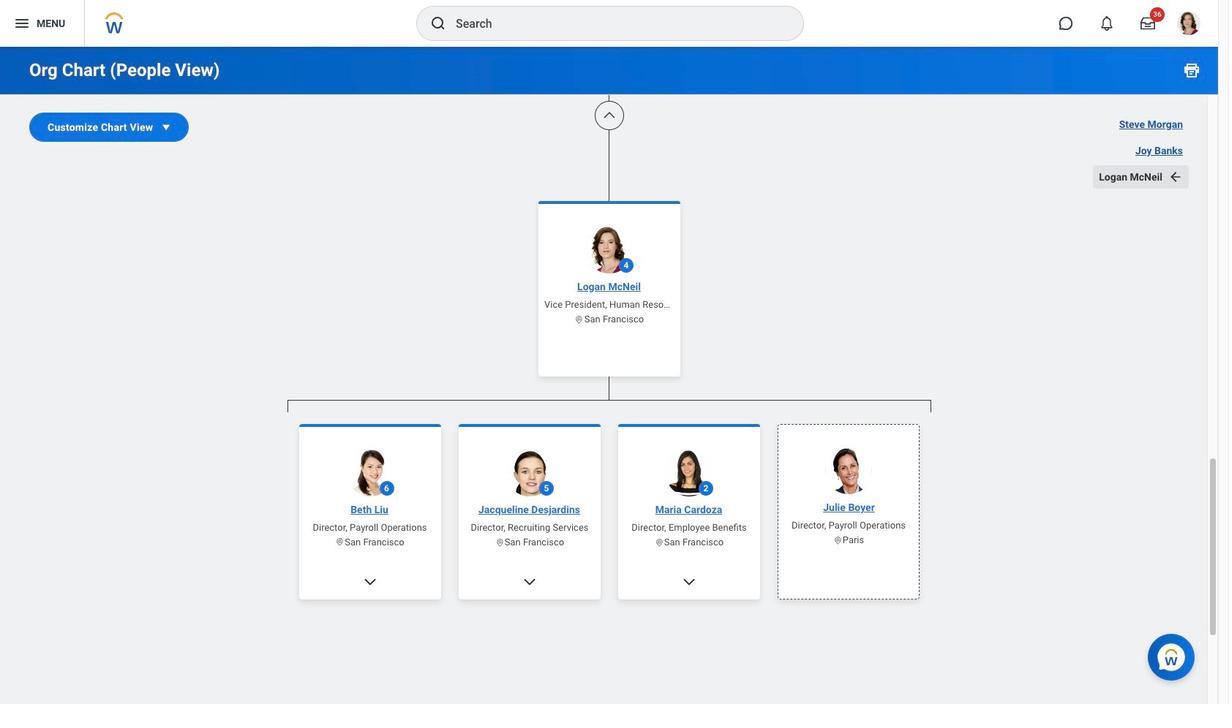 Task type: locate. For each thing, give the bounding box(es) containing it.
location image for 3rd chevron down icon from the right
[[335, 538, 345, 547]]

notifications large image
[[1100, 16, 1115, 31]]

2 horizontal spatial chevron down image
[[682, 575, 696, 589]]

chevron up image
[[602, 108, 617, 123]]

1 horizontal spatial chevron down image
[[522, 575, 537, 589]]

print org chart image
[[1183, 61, 1201, 79]]

chevron down image
[[363, 575, 377, 589], [522, 575, 537, 589], [682, 575, 696, 589]]

inbox large image
[[1141, 16, 1156, 31]]

justify image
[[13, 15, 31, 32]]

0 horizontal spatial chevron down image
[[363, 575, 377, 589]]

1 chevron down image from the left
[[363, 575, 377, 589]]

logan mcneil, logan mcneil, 4 direct reports element
[[287, 412, 931, 705]]

location image
[[833, 536, 843, 545]]

search image
[[430, 15, 447, 32]]

3 chevron down image from the left
[[682, 575, 696, 589]]

main content
[[0, 0, 1218, 705]]

location image
[[575, 315, 584, 324], [335, 538, 345, 547], [495, 538, 504, 547], [654, 538, 664, 547]]

profile logan mcneil image
[[1177, 12, 1201, 38]]

location image for first chevron down icon from right
[[654, 538, 664, 547]]

location image for second chevron down icon from right
[[495, 538, 504, 547]]



Task type: describe. For each thing, give the bounding box(es) containing it.
arrow left image
[[1169, 170, 1183, 184]]

Search Workday  search field
[[456, 7, 774, 40]]

2 chevron down image from the left
[[522, 575, 537, 589]]

caret down image
[[159, 120, 174, 135]]



Task type: vqa. For each thing, say whether or not it's contained in the screenshot.
inbox large icon
yes



